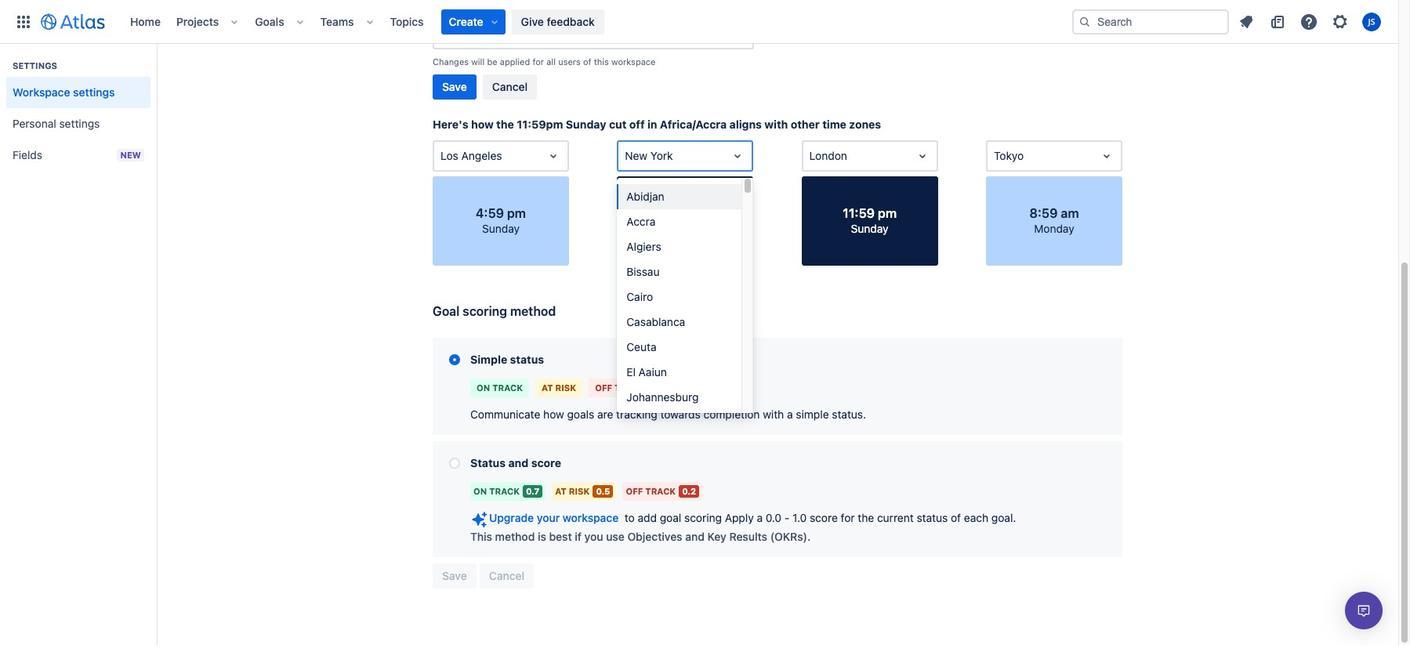 Task type: vqa. For each thing, say whether or not it's contained in the screenshot.
LIGHT image
no



Task type: describe. For each thing, give the bounding box(es) containing it.
sunday for 11:59 pm
[[851, 222, 889, 235]]

a inside "apply a 0.0 - 1.0 score for the current status of each goal. this method is best if you use objectives and key results (okrs)."
[[757, 511, 763, 525]]

cairo
[[627, 290, 653, 303]]

fields
[[13, 148, 42, 162]]

on for on track
[[477, 383, 490, 393]]

each
[[965, 511, 989, 525]]

you
[[585, 530, 603, 543]]

status
[[471, 456, 506, 470]]

is
[[538, 530, 547, 543]]

save button
[[433, 74, 477, 100]]

11:59 pm sunday
[[843, 206, 897, 235]]

and inside "apply a 0.0 - 1.0 score for the current status of each goal. this method is best if you use objectives and key results (okrs)."
[[686, 530, 705, 543]]

projects link
[[172, 9, 224, 34]]

objectives
[[628, 530, 683, 543]]

create button
[[441, 9, 506, 34]]

johannesburg
[[627, 391, 699, 404]]

0 vertical spatial with
[[765, 118, 788, 131]]

workspace
[[13, 85, 70, 99]]

0.2
[[682, 486, 697, 496]]

0.0
[[766, 511, 782, 525]]

will
[[471, 56, 485, 67]]

here's
[[433, 118, 469, 131]]

off
[[630, 118, 645, 131]]

this
[[594, 56, 609, 67]]

1 vertical spatial scoring
[[685, 511, 722, 525]]

upgrade your workspace
[[489, 511, 619, 525]]

risk for at risk 0.5
[[569, 486, 590, 496]]

home
[[130, 15, 161, 28]]

to add goal scoring
[[625, 511, 722, 525]]

aligns
[[730, 118, 762, 131]]

new
[[625, 149, 648, 162]]

0 vertical spatial status
[[510, 353, 544, 366]]

(okrs).
[[771, 530, 811, 543]]

account image
[[1363, 12, 1382, 31]]

your
[[537, 511, 560, 525]]

0.5
[[596, 486, 610, 496]]

personal
[[13, 117, 56, 130]]

on track
[[477, 383, 523, 393]]

4:59
[[476, 206, 504, 220]]

goals link
[[250, 9, 289, 34]]

pm for 4:59 pm sunday
[[507, 206, 526, 220]]

track for on track
[[493, 383, 523, 393]]

casablanca
[[627, 315, 686, 329]]

cancel
[[492, 80, 528, 93]]

8:59 am monday
[[1030, 206, 1080, 235]]

help image
[[1300, 12, 1319, 31]]

track for off track
[[615, 383, 645, 393]]

results
[[730, 530, 768, 543]]

open image for abidjan
[[729, 147, 748, 165]]

0 horizontal spatial africa/accra
[[441, 27, 502, 40]]

settings for personal settings
[[59, 117, 100, 130]]

1 vertical spatial workspace
[[563, 511, 619, 525]]

new york
[[625, 149, 673, 162]]

el
[[627, 365, 636, 379]]

simple
[[471, 353, 508, 366]]

banner containing home
[[0, 0, 1399, 44]]

in
[[648, 118, 658, 131]]

off track
[[595, 383, 645, 393]]

switch to... image
[[14, 12, 33, 31]]

4:59 pm sunday
[[476, 206, 526, 235]]

personal settings
[[13, 117, 100, 130]]

simple status
[[471, 353, 544, 366]]

tokyo
[[994, 149, 1024, 162]]

0 vertical spatial scoring
[[463, 304, 507, 318]]

off for off track 0.2
[[626, 486, 643, 496]]

current
[[878, 511, 914, 525]]

of inside "apply a 0.0 - 1.0 score for the current status of each goal. this method is best if you use objectives and key results (okrs)."
[[951, 511, 962, 525]]

ceuta
[[627, 340, 657, 354]]

at for at risk 0.5
[[555, 486, 567, 496]]

open image for 11:59 pm
[[913, 147, 932, 165]]

zones
[[850, 118, 882, 131]]

open image for 4:59 pm
[[544, 147, 563, 165]]

completion
[[704, 408, 760, 421]]

give feedback button
[[512, 9, 605, 34]]

how for goals
[[544, 408, 564, 421]]

0.7
[[526, 486, 540, 496]]

at risk 0.5
[[555, 486, 610, 496]]

towards
[[661, 408, 701, 421]]

changes
[[433, 56, 469, 67]]

goal.
[[992, 511, 1017, 525]]

on for on track 0.7
[[474, 486, 487, 496]]

status and score
[[471, 456, 562, 470]]

off track 0.2
[[626, 486, 697, 496]]

new
[[120, 150, 141, 160]]

open image for tokyo
[[1098, 147, 1117, 165]]

users
[[558, 56, 581, 67]]

risk for at risk
[[556, 383, 577, 393]]

best
[[549, 530, 572, 543]]

8:59
[[1030, 206, 1058, 220]]

create
[[449, 15, 484, 28]]

am
[[1061, 206, 1080, 220]]

here's how the 11:59pm sunday cut off in africa/accra aligns with other time zones
[[433, 118, 882, 131]]

Search field
[[1073, 9, 1230, 34]]

teams
[[320, 15, 354, 28]]

algiers
[[627, 240, 662, 253]]

be
[[487, 56, 498, 67]]

angeles
[[462, 149, 502, 162]]

-
[[785, 511, 790, 525]]

pm for 7:59 pm
[[691, 206, 710, 220]]

communicate
[[471, 408, 541, 421]]

sunday for 4:59 pm
[[482, 222, 520, 235]]

accra
[[627, 215, 656, 228]]

simple
[[796, 408, 829, 421]]

el aaiun
[[627, 365, 667, 379]]

teams link
[[316, 9, 359, 34]]

0 horizontal spatial for
[[533, 56, 544, 67]]

pm for 11:59 pm sunday
[[878, 206, 897, 220]]

settings
[[13, 60, 57, 71]]

goals
[[567, 408, 595, 421]]

communicate how goals are tracking towards completion with a simple status.
[[471, 408, 867, 421]]



Task type: locate. For each thing, give the bounding box(es) containing it.
0 vertical spatial for
[[533, 56, 544, 67]]

0 vertical spatial how
[[471, 118, 494, 131]]

None text field
[[625, 148, 628, 164], [810, 148, 813, 164], [994, 148, 997, 164], [625, 148, 628, 164], [810, 148, 813, 164], [994, 148, 997, 164]]

abidjan
[[627, 190, 665, 203]]

how up angeles
[[471, 118, 494, 131]]

of left each
[[951, 511, 962, 525]]

monday
[[1035, 222, 1075, 235]]

apply
[[725, 511, 754, 525]]

score inside "apply a 0.0 - 1.0 score for the current status of each goal. this method is best if you use objectives and key results (okrs)."
[[810, 511, 838, 525]]

2 pm from the left
[[691, 206, 710, 220]]

apply a 0.0 - 1.0 score for the current status of each goal. this method is best if you use objectives and key results (okrs).
[[471, 511, 1017, 543]]

1 horizontal spatial for
[[841, 511, 855, 525]]

track up upgrade
[[489, 486, 520, 496]]

for left current
[[841, 511, 855, 525]]

for
[[533, 56, 544, 67], [841, 511, 855, 525]]

goals
[[255, 15, 284, 28]]

0 vertical spatial workspace
[[612, 56, 656, 67]]

on
[[477, 383, 490, 393], [474, 486, 487, 496]]

open intercom messenger image
[[1355, 602, 1374, 620]]

0 horizontal spatial open image
[[729, 24, 748, 43]]

0 horizontal spatial score
[[531, 456, 562, 470]]

1 horizontal spatial open image
[[729, 147, 748, 165]]

for inside "apply a 0.0 - 1.0 score for the current status of each goal. this method is best if you use objectives and key results (okrs)."
[[841, 511, 855, 525]]

0 horizontal spatial sunday
[[482, 222, 520, 235]]

1 vertical spatial risk
[[569, 486, 590, 496]]

and
[[509, 456, 529, 470], [686, 530, 705, 543]]

search image
[[1079, 15, 1092, 28]]

a left 0.0
[[757, 511, 763, 525]]

with left other
[[765, 118, 788, 131]]

notifications image
[[1238, 12, 1256, 31]]

1.0
[[793, 511, 807, 525]]

1 vertical spatial status
[[917, 511, 948, 525]]

workspace up you
[[563, 511, 619, 525]]

1 vertical spatial how
[[544, 408, 564, 421]]

0 horizontal spatial and
[[509, 456, 529, 470]]

7:59 pm
[[661, 206, 710, 220]]

with left simple
[[763, 408, 784, 421]]

method
[[510, 304, 556, 318], [495, 530, 535, 543]]

save
[[442, 80, 467, 93]]

york
[[651, 149, 673, 162]]

0 horizontal spatial pm
[[507, 206, 526, 220]]

at for at risk
[[542, 383, 553, 393]]

11:59pm
[[517, 118, 563, 131]]

africa/accra up will
[[441, 27, 502, 40]]

track
[[493, 383, 523, 393], [615, 383, 645, 393], [489, 486, 520, 496], [646, 486, 676, 496]]

0 vertical spatial of
[[583, 56, 592, 67]]

0 vertical spatial settings
[[73, 85, 115, 99]]

the inside "apply a 0.0 - 1.0 score for the current status of each goal. this method is best if you use objectives and key results (okrs)."
[[858, 511, 875, 525]]

scoring up the key
[[685, 511, 722, 525]]

1 vertical spatial with
[[763, 408, 784, 421]]

1 horizontal spatial open image
[[1098, 147, 1117, 165]]

track down el
[[615, 383, 645, 393]]

add
[[638, 511, 657, 525]]

the left current
[[858, 511, 875, 525]]

goal scoring method
[[433, 304, 556, 318]]

status
[[510, 353, 544, 366], [917, 511, 948, 525]]

of left this
[[583, 56, 592, 67]]

1 open image from the left
[[544, 147, 563, 165]]

settings image
[[1332, 12, 1350, 31]]

None text field
[[441, 148, 444, 164]]

atlas paid feature image
[[471, 511, 489, 529]]

1 horizontal spatial off
[[626, 486, 643, 496]]

at up upgrade your workspace
[[555, 486, 567, 496]]

pm right 7:59
[[691, 206, 710, 220]]

1 horizontal spatial the
[[858, 511, 875, 525]]

1 horizontal spatial status
[[917, 511, 948, 525]]

status right current
[[917, 511, 948, 525]]

1 vertical spatial method
[[495, 530, 535, 543]]

london
[[810, 149, 848, 162]]

home link
[[125, 9, 165, 34]]

to
[[625, 511, 635, 525]]

open image
[[729, 24, 748, 43], [1098, 147, 1117, 165]]

pm right 4:59
[[507, 206, 526, 220]]

0 vertical spatial open image
[[729, 24, 748, 43]]

bissau
[[627, 265, 660, 278]]

risk left "0.5"
[[569, 486, 590, 496]]

how
[[471, 118, 494, 131], [544, 408, 564, 421]]

settings for workspace settings
[[73, 85, 115, 99]]

upgrade
[[489, 511, 534, 525]]

pm inside 11:59 pm sunday
[[878, 206, 897, 220]]

give feedback
[[521, 15, 595, 28]]

1 horizontal spatial scoring
[[685, 511, 722, 525]]

1 vertical spatial score
[[810, 511, 838, 525]]

of
[[583, 56, 592, 67], [951, 511, 962, 525]]

other
[[791, 118, 820, 131]]

goal
[[660, 511, 682, 525]]

1 vertical spatial africa/accra
[[660, 118, 727, 131]]

status.
[[832, 408, 867, 421]]

1 vertical spatial of
[[951, 511, 962, 525]]

7:59
[[661, 206, 688, 220]]

0 horizontal spatial at
[[542, 383, 553, 393]]

on track 0.7
[[474, 486, 540, 496]]

topics
[[390, 15, 424, 28]]

0 vertical spatial the
[[497, 118, 514, 131]]

the left 11:59pm at the left of the page
[[497, 118, 514, 131]]

sunday inside 4:59 pm sunday
[[482, 222, 520, 235]]

open image for africa/accra
[[729, 24, 748, 43]]

topics link
[[385, 9, 429, 34]]

3 open image from the left
[[913, 147, 932, 165]]

method down upgrade
[[495, 530, 535, 543]]

1 vertical spatial off
[[626, 486, 643, 496]]

risk
[[556, 383, 577, 393], [569, 486, 590, 496]]

how for the
[[471, 118, 494, 131]]

0 horizontal spatial of
[[583, 56, 592, 67]]

0 vertical spatial method
[[510, 304, 556, 318]]

all
[[547, 56, 556, 67]]

1 horizontal spatial how
[[544, 408, 564, 421]]

2 horizontal spatial sunday
[[851, 222, 889, 235]]

sunday down 4:59
[[482, 222, 520, 235]]

workspace right this
[[612, 56, 656, 67]]

1 vertical spatial and
[[686, 530, 705, 543]]

on up atlas paid feature image
[[474, 486, 487, 496]]

workspace
[[612, 56, 656, 67], [563, 511, 619, 525]]

and right 'status'
[[509, 456, 529, 470]]

settings down workspace settings link
[[59, 117, 100, 130]]

at
[[542, 383, 553, 393], [555, 486, 567, 496]]

pm inside 4:59 pm sunday
[[507, 206, 526, 220]]

1 vertical spatial at
[[555, 486, 567, 496]]

0 horizontal spatial off
[[595, 383, 613, 393]]

track for on track 0.7
[[489, 486, 520, 496]]

sunday inside 11:59 pm sunday
[[851, 222, 889, 235]]

a left simple
[[787, 408, 793, 421]]

3 pm from the left
[[878, 206, 897, 220]]

scoring right goal
[[463, 304, 507, 318]]

0 horizontal spatial open image
[[544, 147, 563, 165]]

this method is best if you use objectives and key results (okrs). link
[[471, 529, 811, 545]]

0 vertical spatial on
[[477, 383, 490, 393]]

track up goal
[[646, 486, 676, 496]]

1 vertical spatial for
[[841, 511, 855, 525]]

0 horizontal spatial the
[[497, 118, 514, 131]]

1 vertical spatial the
[[858, 511, 875, 525]]

0 vertical spatial off
[[595, 383, 613, 393]]

at right on track
[[542, 383, 553, 393]]

2 horizontal spatial open image
[[913, 147, 932, 165]]

0 vertical spatial risk
[[556, 383, 577, 393]]

off up to
[[626, 486, 643, 496]]

and left the key
[[686, 530, 705, 543]]

use
[[606, 530, 625, 543]]

time
[[823, 118, 847, 131]]

0 vertical spatial a
[[787, 408, 793, 421]]

1 vertical spatial open image
[[1098, 147, 1117, 165]]

method inside "apply a 0.0 - 1.0 score for the current status of each goal. this method is best if you use objectives and key results (okrs)."
[[495, 530, 535, 543]]

1 horizontal spatial of
[[951, 511, 962, 525]]

1 vertical spatial settings
[[59, 117, 100, 130]]

1 vertical spatial on
[[474, 486, 487, 496]]

1 horizontal spatial pm
[[691, 206, 710, 220]]

workspace settings link
[[6, 77, 151, 108]]

pm right 11:59
[[878, 206, 897, 220]]

1 horizontal spatial sunday
[[566, 118, 607, 131]]

1 horizontal spatial a
[[787, 408, 793, 421]]

0 vertical spatial at
[[542, 383, 553, 393]]

banner
[[0, 0, 1399, 44]]

11:59
[[843, 206, 875, 220]]

top element
[[9, 0, 1073, 44]]

group containing workspace settings
[[6, 44, 151, 176]]

key
[[708, 530, 727, 543]]

method up simple status
[[510, 304, 556, 318]]

cancel button
[[483, 74, 537, 100]]

0 vertical spatial score
[[531, 456, 562, 470]]

changes will be applied for all users of this workspace
[[433, 56, 656, 67]]

1 pm from the left
[[507, 206, 526, 220]]

score
[[531, 456, 562, 470], [810, 511, 838, 525]]

sunday left cut in the top of the page
[[566, 118, 607, 131]]

track up communicate
[[493, 383, 523, 393]]

this
[[471, 530, 493, 543]]

0 horizontal spatial a
[[757, 511, 763, 525]]

scoring
[[463, 304, 507, 318], [685, 511, 722, 525]]

workspace settings
[[13, 85, 115, 99]]

how left goals
[[544, 408, 564, 421]]

africa/accra right in
[[660, 118, 727, 131]]

risk up goals
[[556, 383, 577, 393]]

goal
[[433, 304, 460, 318]]

applied
[[500, 56, 530, 67]]

open image
[[544, 147, 563, 165], [729, 147, 748, 165], [913, 147, 932, 165]]

2 open image from the left
[[729, 147, 748, 165]]

group
[[6, 44, 151, 176]]

score up 0.7
[[531, 456, 562, 470]]

settings up personal settings link
[[73, 85, 115, 99]]

1 horizontal spatial score
[[810, 511, 838, 525]]

0 vertical spatial and
[[509, 456, 529, 470]]

0 horizontal spatial status
[[510, 353, 544, 366]]

off for off track
[[595, 383, 613, 393]]

0 horizontal spatial scoring
[[463, 304, 507, 318]]

for left all
[[533, 56, 544, 67]]

if
[[575, 530, 582, 543]]

status right simple
[[510, 353, 544, 366]]

track for off track 0.2
[[646, 486, 676, 496]]

aaiun
[[639, 365, 667, 379]]

2 horizontal spatial pm
[[878, 206, 897, 220]]

1 horizontal spatial at
[[555, 486, 567, 496]]

on down simple
[[477, 383, 490, 393]]

score right "1.0" at right bottom
[[810, 511, 838, 525]]

sunday down 11:59
[[851, 222, 889, 235]]

the
[[497, 118, 514, 131], [858, 511, 875, 525]]

off up the are
[[595, 383, 613, 393]]

0 vertical spatial africa/accra
[[441, 27, 502, 40]]

0 horizontal spatial how
[[471, 118, 494, 131]]

status inside "apply a 0.0 - 1.0 score for the current status of each goal. this method is best if you use objectives and key results (okrs)."
[[917, 511, 948, 525]]

1 horizontal spatial and
[[686, 530, 705, 543]]

1 vertical spatial a
[[757, 511, 763, 525]]

at risk
[[542, 383, 577, 393]]

1 horizontal spatial africa/accra
[[660, 118, 727, 131]]



